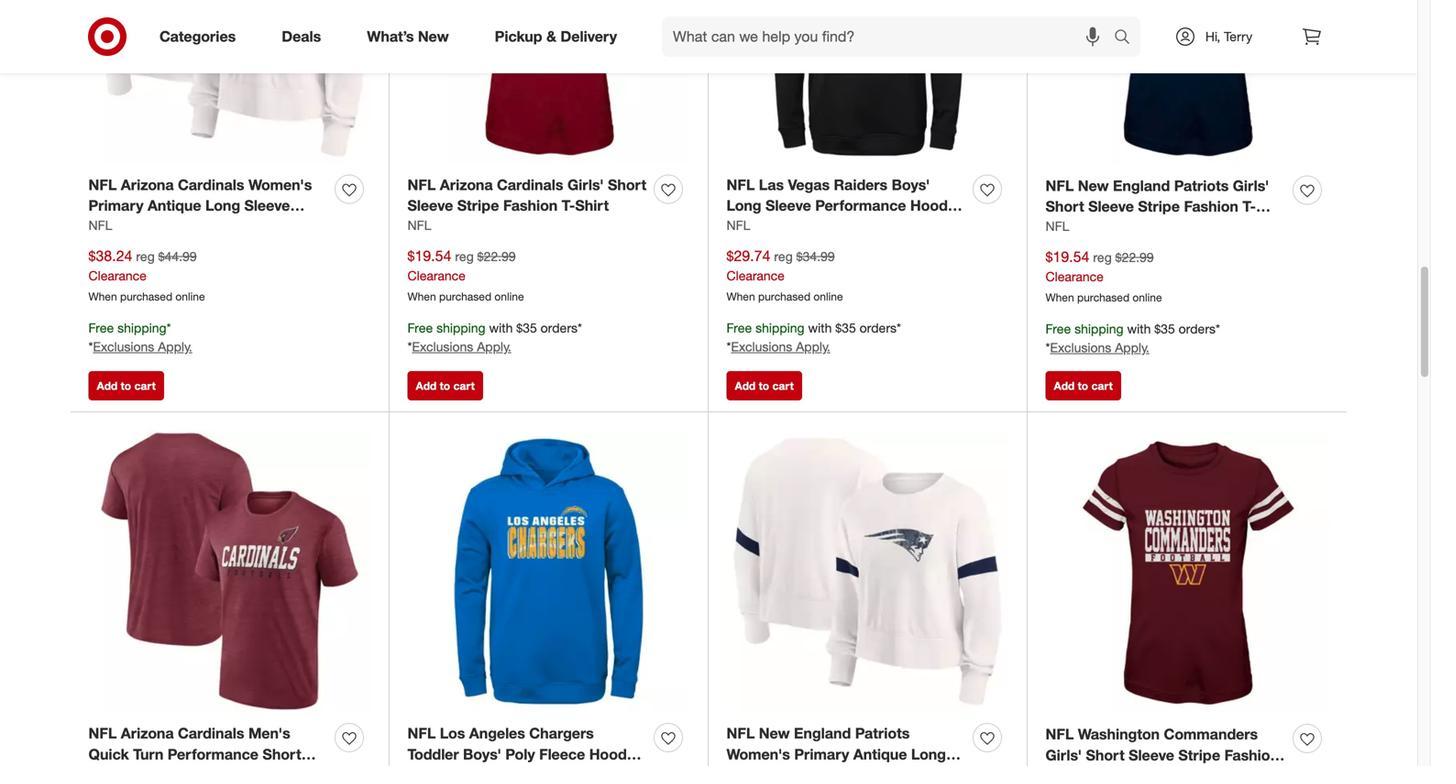 Task type: vqa. For each thing, say whether or not it's contained in the screenshot.


Task type: describe. For each thing, give the bounding box(es) containing it.
$35 for performance
[[835, 320, 856, 336]]

free for nfl new england patriots girls' short sleeve stripe fashion t- shirt
[[1046, 321, 1071, 337]]

shipping for nfl arizona cardinals girls' short sleeve stripe fashion t-shirt
[[437, 320, 485, 336]]

england for sleeve
[[1113, 177, 1170, 195]]

sleeve inside the nfl new england patriots girls' short sleeve stripe fashion t- shirt
[[1088, 198, 1134, 216]]

fashion inside the nfl new england patriots girls' short sleeve stripe fashion t- shirt
[[1184, 198, 1238, 216]]

nfl washington commanders girls' short sleeve stripe fashio link
[[1046, 724, 1286, 766]]

exclusions for nfl new england patriots girls' short sleeve stripe fashion t- shirt
[[1050, 340, 1111, 356]]

purchased for short
[[1077, 291, 1130, 304]]

nfl arizona cardinals girls' short sleeve stripe fashion t-shirt
[[408, 176, 646, 215]]

pickup & delivery
[[495, 28, 617, 45]]

add to cart for nfl arizona cardinals women's primary antique long sleeve crew fleece sweartshirt
[[97, 379, 156, 393]]

shipping inside free shipping * * exclusions apply.
[[117, 320, 166, 336]]

performance inside nfl arizona cardinals men's quick turn performance shor
[[168, 746, 259, 764]]

reg for sleeve
[[455, 249, 474, 265]]

add to cart button for nfl new england patriots girls' short sleeve stripe fashion t- shirt
[[1046, 371, 1121, 401]]

free shipping with $35 orders* * exclusions apply. for stripe
[[1046, 321, 1220, 356]]

with for fashion
[[489, 320, 513, 336]]

stripe for washington
[[1178, 747, 1220, 765]]

quick
[[88, 746, 129, 764]]

shipping for nfl las vegas raiders boys' long sleeve performance hooded sweatshirt
[[756, 320, 805, 336]]

purchased for long
[[758, 290, 810, 303]]

* for nfl arizona cardinals girls' short sleeve stripe fashion t-shirt
[[408, 339, 412, 355]]

What can we help you find? suggestions appear below search field
[[662, 17, 1118, 57]]

online for stripe
[[1133, 291, 1162, 304]]

orders* for stripe
[[1179, 321, 1220, 337]]

raiders
[[834, 176, 888, 194]]

cart for nfl las vegas raiders boys' long sleeve performance hooded sweatshirt
[[772, 379, 794, 393]]

$29.74 reg $34.99 clearance when purchased online
[[727, 247, 843, 303]]

fleece inside nfl los angeles chargers toddler boys' poly fleece hoode
[[539, 746, 585, 764]]

nfl las vegas raiders boys' long sleeve performance hooded sweatshirt link
[[727, 175, 966, 236]]

men's
[[248, 725, 290, 743]]

nfl link for nfl arizona cardinals women's primary antique long sleeve crew fleece sweartshirt
[[88, 216, 112, 235]]

exclusions apply. button for nfl arizona cardinals girls' short sleeve stripe fashion t-shirt
[[412, 338, 511, 356]]

add to cart button for nfl las vegas raiders boys' long sleeve performance hooded sweatshirt
[[727, 371, 802, 401]]

england for antique
[[794, 725, 851, 743]]

antique inside nfl arizona cardinals women's primary antique long sleeve crew fleece sweartshirt
[[148, 197, 201, 215]]

chargers
[[529, 725, 594, 743]]

apply. for nfl new england patriots girls' short sleeve stripe fashion t- shirt
[[1115, 340, 1149, 356]]

nfl los angeles chargers toddler boys' poly fleece hoode link
[[408, 723, 647, 766]]

to for nfl arizona cardinals girls' short sleeve stripe fashion t-shirt
[[440, 379, 450, 393]]

what's
[[367, 28, 414, 45]]

patriots for sleeve
[[1174, 177, 1229, 195]]

sweartshirt
[[179, 218, 261, 236]]

sleeve inside nfl arizona cardinals women's primary antique long sleeve crew fleece sweartshirt
[[244, 197, 290, 215]]

shirt inside nfl arizona cardinals girls' short sleeve stripe fashion t-shirt
[[575, 197, 609, 215]]

add to cart button for nfl arizona cardinals women's primary antique long sleeve crew fleece sweartshirt
[[88, 371, 164, 401]]

categories link
[[144, 17, 259, 57]]

reg for short
[[1093, 249, 1112, 265]]

clearance for nfl new england patriots girls' short sleeve stripe fashion t- shirt
[[1046, 269, 1104, 285]]

girls' inside the nfl new england patriots girls' short sleeve stripe fashion t- shirt
[[1233, 177, 1269, 195]]

purchased for antique
[[120, 290, 172, 303]]

add for nfl arizona cardinals girls' short sleeve stripe fashion t-shirt
[[416, 379, 437, 393]]

free shipping * * exclusions apply.
[[88, 320, 192, 355]]

apply. for nfl arizona cardinals girls' short sleeve stripe fashion t-shirt
[[477, 339, 511, 355]]

t- inside the nfl new england patriots girls' short sleeve stripe fashion t- shirt
[[1242, 198, 1256, 216]]

poly
[[505, 746, 535, 764]]

free for nfl las vegas raiders boys' long sleeve performance hooded sweatshirt
[[727, 320, 752, 336]]

nfl new england patriots women's primary antique lon
[[727, 725, 949, 766]]

los
[[440, 725, 465, 743]]

nfl arizona cardinals girls' short sleeve stripe fashion t-shirt image
[[408, 0, 690, 164]]

purchased for sleeve
[[439, 290, 491, 303]]

with for performance
[[808, 320, 832, 336]]

$29.74
[[727, 247, 770, 265]]

primary inside nfl arizona cardinals women's primary antique long sleeve crew fleece sweartshirt
[[88, 197, 143, 215]]

sleeve inside nfl washington commanders girls' short sleeve stripe fashio
[[1129, 747, 1174, 765]]

orders* for performance
[[860, 320, 901, 336]]

exclusions inside free shipping * * exclusions apply.
[[93, 339, 154, 355]]

$19.54 for nfl arizona cardinals girls' short sleeve stripe fashion t-shirt
[[408, 247, 451, 265]]

apply. for nfl las vegas raiders boys' long sleeve performance hooded sweatshirt
[[796, 339, 830, 355]]

nfl new england patriots girls' short sleeve stripe fashion t-shirt image
[[1046, 0, 1329, 165]]

toddler
[[408, 746, 459, 764]]

$19.54 for nfl new england patriots girls' short sleeve stripe fashion t- shirt
[[1046, 248, 1090, 266]]

with for stripe
[[1127, 321, 1151, 337]]

nfl washington commanders girls' short sleeve stripe fashio
[[1046, 726, 1279, 766]]

short for nfl arizona cardinals girls' short sleeve stripe fashion t-shirt
[[608, 176, 646, 194]]

nfl inside nfl las vegas raiders boys' long sleeve performance hooded sweatshirt
[[727, 176, 755, 194]]

nfl new england patriots girls' short sleeve stripe fashion t- shirt
[[1046, 177, 1269, 237]]

nfl inside nfl arizona cardinals girls' short sleeve stripe fashion t-shirt
[[408, 176, 436, 194]]

exclusions apply. button for nfl las vegas raiders boys' long sleeve performance hooded sweatshirt
[[731, 338, 830, 356]]

* for nfl las vegas raiders boys' long sleeve performance hooded sweatshirt
[[727, 339, 731, 355]]

girls' for cardinals
[[567, 176, 604, 194]]

* for nfl new england patriots girls' short sleeve stripe fashion t- shirt
[[1046, 340, 1050, 356]]

when for nfl new england patriots girls' short sleeve stripe fashion t- shirt
[[1046, 291, 1074, 304]]

$38.24
[[88, 247, 132, 265]]

t- inside nfl arizona cardinals girls' short sleeve stripe fashion t-shirt
[[562, 197, 575, 215]]

hi, terry
[[1205, 28, 1252, 44]]

add for nfl las vegas raiders boys' long sleeve performance hooded sweatshirt
[[735, 379, 756, 393]]

when for nfl arizona cardinals girls' short sleeve stripe fashion t-shirt
[[408, 290, 436, 303]]

delivery
[[561, 28, 617, 45]]

exclusions for nfl arizona cardinals girls' short sleeve stripe fashion t-shirt
[[412, 339, 473, 355]]

women's inside nfl arizona cardinals women's primary antique long sleeve crew fleece sweartshirt
[[248, 176, 312, 194]]

$19.54 reg $22.99 clearance when purchased online for sleeve
[[1046, 248, 1162, 304]]

nfl inside nfl arizona cardinals women's primary antique long sleeve crew fleece sweartshirt
[[88, 176, 117, 194]]

shirt inside the nfl new england patriots girls' short sleeve stripe fashion t- shirt
[[1046, 219, 1079, 237]]

crew
[[88, 218, 125, 236]]

cardinals inside nfl arizona cardinals men's quick turn performance shor
[[178, 725, 244, 743]]

stripe for arizona
[[457, 197, 499, 215]]

apply. inside free shipping * * exclusions apply.
[[158, 339, 192, 355]]

vegas
[[788, 176, 830, 194]]

cardinals for stripe
[[497, 176, 563, 194]]

arizona for sleeve
[[440, 176, 493, 194]]

commanders
[[1164, 726, 1258, 744]]

cart for nfl arizona cardinals women's primary antique long sleeve crew fleece sweartshirt
[[134, 379, 156, 393]]

orders* for fashion
[[541, 320, 582, 336]]

add to cart for nfl new england patriots girls' short sleeve stripe fashion t- shirt
[[1054, 379, 1113, 393]]



Task type: locate. For each thing, give the bounding box(es) containing it.
2 vertical spatial short
[[1086, 747, 1125, 765]]

1 vertical spatial short
[[1046, 198, 1084, 216]]

1 vertical spatial patriots
[[855, 725, 910, 743]]

0 vertical spatial fleece
[[129, 218, 175, 236]]

purchased inside $38.24 reg $44.99 clearance when purchased online
[[120, 290, 172, 303]]

nfl arizona cardinals men's quick turn performance short sleeve t-shirt image
[[88, 431, 371, 713], [88, 431, 371, 713]]

1 add to cart button from the left
[[88, 371, 164, 401]]

sweatshirt
[[727, 218, 802, 236]]

add to cart for nfl las vegas raiders boys' long sleeve performance hooded sweatshirt
[[735, 379, 794, 393]]

shirt
[[575, 197, 609, 215], [1046, 219, 1079, 237]]

0 horizontal spatial patriots
[[855, 725, 910, 743]]

2 vertical spatial new
[[759, 725, 790, 743]]

arizona
[[121, 176, 174, 194], [440, 176, 493, 194], [121, 725, 174, 743]]

fashion
[[503, 197, 558, 215], [1184, 198, 1238, 216]]

add to cart button
[[88, 371, 164, 401], [408, 371, 483, 401], [727, 371, 802, 401], [1046, 371, 1121, 401]]

1 vertical spatial women's
[[727, 746, 790, 764]]

hooded
[[910, 197, 965, 215]]

nfl link for nfl las vegas raiders boys' long sleeve performance hooded sweatshirt
[[727, 216, 750, 235]]

turn
[[133, 746, 163, 764]]

cardinals
[[178, 176, 244, 194], [497, 176, 563, 194], [178, 725, 244, 743]]

hi,
[[1205, 28, 1220, 44]]

3 to from the left
[[759, 379, 769, 393]]

sleeve
[[244, 197, 290, 215], [408, 197, 453, 215], [765, 197, 811, 215], [1088, 198, 1134, 216], [1129, 747, 1174, 765]]

1 add from the left
[[97, 379, 118, 393]]

online for sleeve
[[175, 290, 205, 303]]

1 to from the left
[[121, 379, 131, 393]]

arizona inside nfl arizona cardinals men's quick turn performance shor
[[121, 725, 174, 743]]

reg inside $29.74 reg $34.99 clearance when purchased online
[[774, 249, 793, 265]]

reg down the nfl new england patriots girls' short sleeve stripe fashion t- shirt at the top right of the page
[[1093, 249, 1112, 265]]

1 horizontal spatial orders*
[[860, 320, 901, 336]]

3 add to cart button from the left
[[727, 371, 802, 401]]

t-
[[562, 197, 575, 215], [1242, 198, 1256, 216]]

4 add from the left
[[1054, 379, 1075, 393]]

0 horizontal spatial long
[[205, 197, 240, 215]]

exclusions for nfl las vegas raiders boys' long sleeve performance hooded sweatshirt
[[731, 339, 792, 355]]

online for fashion
[[495, 290, 524, 303]]

1 horizontal spatial with
[[808, 320, 832, 336]]

0 horizontal spatial primary
[[88, 197, 143, 215]]

orders*
[[541, 320, 582, 336], [860, 320, 901, 336], [1179, 321, 1220, 337]]

long up sweatshirt
[[727, 197, 761, 215]]

sleeve inside nfl las vegas raiders boys' long sleeve performance hooded sweatshirt
[[765, 197, 811, 215]]

boys' down angeles on the bottom of the page
[[463, 746, 501, 764]]

4 add to cart button from the left
[[1046, 371, 1121, 401]]

cardinals for long
[[178, 176, 244, 194]]

boys' up hooded
[[892, 176, 930, 194]]

0 vertical spatial primary
[[88, 197, 143, 215]]

antique inside nfl new england patriots women's primary antique lon
[[853, 746, 907, 764]]

online inside $29.74 reg $34.99 clearance when purchased online
[[814, 290, 843, 303]]

online inside $38.24 reg $44.99 clearance when purchased online
[[175, 290, 205, 303]]

sleeve inside nfl arizona cardinals girls' short sleeve stripe fashion t-shirt
[[408, 197, 453, 215]]

shipping
[[117, 320, 166, 336], [437, 320, 485, 336], [756, 320, 805, 336], [1075, 321, 1124, 337]]

clearance inside $38.24 reg $44.99 clearance when purchased online
[[88, 268, 147, 284]]

reg left $44.99
[[136, 249, 155, 265]]

las
[[759, 176, 784, 194]]

&
[[546, 28, 556, 45]]

nfl link for nfl new england patriots girls' short sleeve stripe fashion t- shirt
[[1046, 217, 1069, 236]]

2 horizontal spatial free shipping with $35 orders* * exclusions apply.
[[1046, 321, 1220, 356]]

what's new
[[367, 28, 449, 45]]

0 horizontal spatial performance
[[168, 746, 259, 764]]

nfl link for nfl arizona cardinals girls' short sleeve stripe fashion t-shirt
[[408, 216, 431, 235]]

3 cart from the left
[[772, 379, 794, 393]]

0 horizontal spatial boys'
[[463, 746, 501, 764]]

nfl los angeles chargers toddler boys' poly fleece hoode
[[408, 725, 644, 766]]

2 to from the left
[[440, 379, 450, 393]]

add to cart
[[97, 379, 156, 393], [416, 379, 475, 393], [735, 379, 794, 393], [1054, 379, 1113, 393]]

what's new link
[[351, 17, 472, 57]]

1 horizontal spatial antique
[[853, 746, 907, 764]]

when for nfl arizona cardinals women's primary antique long sleeve crew fleece sweartshirt
[[88, 290, 117, 303]]

clearance
[[88, 268, 147, 284], [408, 268, 466, 284], [727, 268, 785, 284], [1046, 269, 1104, 285]]

1 horizontal spatial women's
[[727, 746, 790, 764]]

categories
[[160, 28, 236, 45]]

boys' inside nfl los angeles chargers toddler boys' poly fleece hoode
[[463, 746, 501, 764]]

nfl inside nfl los angeles chargers toddler boys' poly fleece hoode
[[408, 725, 436, 743]]

to for nfl new england patriots girls' short sleeve stripe fashion t- shirt
[[1078, 379, 1088, 393]]

free for nfl arizona cardinals girls' short sleeve stripe fashion t-shirt
[[408, 320, 433, 336]]

nfl new england patriots girls' short sleeve stripe fashion t- shirt link
[[1046, 175, 1286, 237]]

1 vertical spatial new
[[1078, 177, 1109, 195]]

new
[[418, 28, 449, 45], [1078, 177, 1109, 195], [759, 725, 790, 743]]

$22.99 for sleeve
[[1115, 249, 1154, 265]]

arizona inside nfl arizona cardinals girls' short sleeve stripe fashion t-shirt
[[440, 176, 493, 194]]

exclusions
[[93, 339, 154, 355], [412, 339, 473, 355], [731, 339, 792, 355], [1050, 340, 1111, 356]]

0 horizontal spatial antique
[[148, 197, 201, 215]]

cart
[[134, 379, 156, 393], [453, 379, 475, 393], [772, 379, 794, 393], [1091, 379, 1113, 393]]

$19.54
[[408, 247, 451, 265], [1046, 248, 1090, 266]]

1 horizontal spatial new
[[759, 725, 790, 743]]

1 horizontal spatial fashion
[[1184, 198, 1238, 216]]

0 vertical spatial boys'
[[892, 176, 930, 194]]

women's
[[248, 176, 312, 194], [727, 746, 790, 764]]

deals link
[[266, 17, 344, 57]]

new for what's new
[[418, 28, 449, 45]]

0 horizontal spatial short
[[608, 176, 646, 194]]

cart for nfl new england patriots girls' short sleeve stripe fashion t- shirt
[[1091, 379, 1113, 393]]

0 horizontal spatial england
[[794, 725, 851, 743]]

stripe inside nfl arizona cardinals girls' short sleeve stripe fashion t-shirt
[[457, 197, 499, 215]]

patriots inside nfl new england patriots women's primary antique lon
[[855, 725, 910, 743]]

0 vertical spatial england
[[1113, 177, 1170, 195]]

free shipping with $35 orders* * exclusions apply. for performance
[[727, 320, 901, 355]]

1 vertical spatial shirt
[[1046, 219, 1079, 237]]

clearance for nfl arizona cardinals women's primary antique long sleeve crew fleece sweartshirt
[[88, 268, 147, 284]]

shipping for nfl new england patriots girls' short sleeve stripe fashion t- shirt
[[1075, 321, 1124, 337]]

stripe inside the nfl new england patriots girls' short sleeve stripe fashion t- shirt
[[1138, 198, 1180, 216]]

performance down raiders
[[815, 197, 906, 215]]

0 horizontal spatial shirt
[[575, 197, 609, 215]]

1 horizontal spatial girls'
[[1046, 747, 1082, 765]]

$44.99
[[158, 249, 197, 265]]

nfl new england patriots women's primary antique long sleeve crew fleece sweartshirt image
[[727, 431, 1009, 713], [727, 431, 1009, 713]]

nfl washington commanders girls' short sleeve stripe fashion t-shirt image
[[1046, 431, 1329, 714]]

online for performance
[[814, 290, 843, 303]]

nfl inside nfl new england patriots women's primary antique lon
[[727, 725, 755, 743]]

performance down 'men's'
[[168, 746, 259, 764]]

reg for antique
[[136, 249, 155, 265]]

1 add to cart from the left
[[97, 379, 156, 393]]

girls' inside nfl washington commanders girls' short sleeve stripe fashio
[[1046, 747, 1082, 765]]

1 horizontal spatial england
[[1113, 177, 1170, 195]]

patriots for antique
[[855, 725, 910, 743]]

new inside the nfl new england patriots girls' short sleeve stripe fashion t- shirt
[[1078, 177, 1109, 195]]

free
[[88, 320, 114, 336], [408, 320, 433, 336], [727, 320, 752, 336], [1046, 321, 1071, 337]]

nfl los angeles chargers toddler boys' poly fleece hooded sweatshirt image
[[408, 431, 690, 713]]

1 horizontal spatial $22.99
[[1115, 249, 1154, 265]]

clearance inside $29.74 reg $34.99 clearance when purchased online
[[727, 268, 785, 284]]

0 vertical spatial short
[[608, 176, 646, 194]]

long up sweartshirt
[[205, 197, 240, 215]]

apply.
[[158, 339, 192, 355], [477, 339, 511, 355], [796, 339, 830, 355], [1115, 340, 1149, 356]]

1 horizontal spatial $35
[[835, 320, 856, 336]]

0 vertical spatial women's
[[248, 176, 312, 194]]

purchased
[[120, 290, 172, 303], [439, 290, 491, 303], [758, 290, 810, 303], [1077, 291, 1130, 304]]

nfl link
[[88, 216, 112, 235], [408, 216, 431, 235], [727, 216, 750, 235], [1046, 217, 1069, 236]]

nfl inside nfl arizona cardinals men's quick turn performance shor
[[88, 725, 117, 743]]

1 horizontal spatial patriots
[[1174, 177, 1229, 195]]

2 horizontal spatial $35
[[1154, 321, 1175, 337]]

exclusions apply. button for nfl new england patriots girls' short sleeve stripe fashion t- shirt
[[1050, 339, 1149, 357]]

add to cart button for nfl arizona cardinals girls' short sleeve stripe fashion t-shirt
[[408, 371, 483, 401]]

2 horizontal spatial with
[[1127, 321, 1151, 337]]

0 horizontal spatial fleece
[[129, 218, 175, 236]]

1 horizontal spatial primary
[[794, 746, 849, 764]]

$34.99
[[796, 249, 835, 265]]

england inside nfl new england patriots women's primary antique lon
[[794, 725, 851, 743]]

0 horizontal spatial $22.99
[[477, 249, 516, 265]]

free shipping with $35 orders* * exclusions apply.
[[408, 320, 582, 355], [727, 320, 901, 355], [1046, 321, 1220, 356]]

fashion inside nfl arizona cardinals girls' short sleeve stripe fashion t-shirt
[[503, 197, 558, 215]]

1 horizontal spatial boys'
[[892, 176, 930, 194]]

1 horizontal spatial performance
[[815, 197, 906, 215]]

to for nfl las vegas raiders boys' long sleeve performance hooded sweatshirt
[[759, 379, 769, 393]]

reg inside $38.24 reg $44.99 clearance when purchased online
[[136, 249, 155, 265]]

terry
[[1224, 28, 1252, 44]]

2 horizontal spatial new
[[1078, 177, 1109, 195]]

clearance for nfl las vegas raiders boys' long sleeve performance hooded sweatshirt
[[727, 268, 785, 284]]

short for nfl washington commanders girls' short sleeve stripe fashio
[[1086, 747, 1125, 765]]

pickup & delivery link
[[479, 17, 640, 57]]

0 vertical spatial performance
[[815, 197, 906, 215]]

arizona for antique
[[121, 176, 174, 194]]

nfl arizona cardinals girls' short sleeve stripe fashion t-shirt link
[[408, 175, 647, 216]]

0 vertical spatial shirt
[[575, 197, 609, 215]]

arizona inside nfl arizona cardinals women's primary antique long sleeve crew fleece sweartshirt
[[121, 176, 174, 194]]

primary
[[88, 197, 143, 215], [794, 746, 849, 764]]

1 vertical spatial england
[[794, 725, 851, 743]]

1 vertical spatial boys'
[[463, 746, 501, 764]]

when for nfl las vegas raiders boys' long sleeve performance hooded sweatshirt
[[727, 290, 755, 303]]

reg
[[136, 249, 155, 265], [455, 249, 474, 265], [774, 249, 793, 265], [1093, 249, 1112, 265]]

2 horizontal spatial girls'
[[1233, 177, 1269, 195]]

girls'
[[567, 176, 604, 194], [1233, 177, 1269, 195], [1046, 747, 1082, 765]]

clearance for nfl arizona cardinals girls' short sleeve stripe fashion t-shirt
[[408, 268, 466, 284]]

1 horizontal spatial shirt
[[1046, 219, 1079, 237]]

exclusions apply. button
[[93, 338, 192, 356], [412, 338, 511, 356], [731, 338, 830, 356], [1050, 339, 1149, 357]]

short
[[608, 176, 646, 194], [1046, 198, 1084, 216], [1086, 747, 1125, 765]]

cart for nfl arizona cardinals girls' short sleeve stripe fashion t-shirt
[[453, 379, 475, 393]]

performance inside nfl las vegas raiders boys' long sleeve performance hooded sweatshirt
[[815, 197, 906, 215]]

$22.99 for stripe
[[477, 249, 516, 265]]

0 vertical spatial new
[[418, 28, 449, 45]]

*
[[166, 320, 171, 336], [88, 339, 93, 355], [408, 339, 412, 355], [727, 339, 731, 355], [1046, 340, 1050, 356]]

new for nfl new england patriots women's primary antique lon
[[759, 725, 790, 743]]

4 to from the left
[[1078, 379, 1088, 393]]

short inside nfl washington commanders girls' short sleeve stripe fashio
[[1086, 747, 1125, 765]]

0 horizontal spatial women's
[[248, 176, 312, 194]]

1 horizontal spatial long
[[727, 197, 761, 215]]

$38.24 reg $44.99 clearance when purchased online
[[88, 247, 205, 303]]

1 vertical spatial fleece
[[539, 746, 585, 764]]

0 horizontal spatial t-
[[562, 197, 575, 215]]

deals
[[282, 28, 321, 45]]

pickup
[[495, 28, 542, 45]]

$35
[[516, 320, 537, 336], [835, 320, 856, 336], [1154, 321, 1175, 337]]

search button
[[1106, 17, 1150, 61]]

stripe inside nfl washington commanders girls' short sleeve stripe fashio
[[1178, 747, 1220, 765]]

4 cart from the left
[[1091, 379, 1113, 393]]

1 horizontal spatial t-
[[1242, 198, 1256, 216]]

short inside nfl arizona cardinals girls' short sleeve stripe fashion t-shirt
[[608, 176, 646, 194]]

0 vertical spatial antique
[[148, 197, 201, 215]]

nfl new england patriots women's primary antique lon link
[[727, 723, 966, 766]]

add for nfl arizona cardinals women's primary antique long sleeve crew fleece sweartshirt
[[97, 379, 118, 393]]

long inside nfl las vegas raiders boys' long sleeve performance hooded sweatshirt
[[727, 197, 761, 215]]

fleece down chargers
[[539, 746, 585, 764]]

$35 for stripe
[[1154, 321, 1175, 337]]

add to cart for nfl arizona cardinals girls' short sleeve stripe fashion t-shirt
[[416, 379, 475, 393]]

$19.54 reg $22.99 clearance when purchased online for stripe
[[408, 247, 524, 303]]

reg left the "$34.99"
[[774, 249, 793, 265]]

$19.54 reg $22.99 clearance when purchased online
[[408, 247, 524, 303], [1046, 248, 1162, 304]]

0 horizontal spatial girls'
[[567, 176, 604, 194]]

3 add to cart from the left
[[735, 379, 794, 393]]

angeles
[[469, 725, 525, 743]]

online
[[175, 290, 205, 303], [495, 290, 524, 303], [814, 290, 843, 303], [1133, 291, 1162, 304]]

2 horizontal spatial orders*
[[1179, 321, 1220, 337]]

1 horizontal spatial $19.54
[[1046, 248, 1090, 266]]

patriots inside the nfl new england patriots girls' short sleeve stripe fashion t- shirt
[[1174, 177, 1229, 195]]

1 horizontal spatial free shipping with $35 orders* * exclusions apply.
[[727, 320, 901, 355]]

new inside nfl new england patriots women's primary antique lon
[[759, 725, 790, 743]]

2 long from the left
[[727, 197, 761, 215]]

boys'
[[892, 176, 930, 194], [463, 746, 501, 764]]

to for nfl arizona cardinals women's primary antique long sleeve crew fleece sweartshirt
[[121, 379, 131, 393]]

fleece inside nfl arizona cardinals women's primary antique long sleeve crew fleece sweartshirt
[[129, 218, 175, 236]]

washington
[[1078, 726, 1160, 744]]

0 horizontal spatial $19.54 reg $22.99 clearance when purchased online
[[408, 247, 524, 303]]

0 horizontal spatial orders*
[[541, 320, 582, 336]]

when
[[88, 290, 117, 303], [408, 290, 436, 303], [727, 290, 755, 303], [1046, 291, 1074, 304]]

3 add from the left
[[735, 379, 756, 393]]

when inside $29.74 reg $34.99 clearance when purchased online
[[727, 290, 755, 303]]

$22.99 down nfl arizona cardinals girls' short sleeve stripe fashion t-shirt link on the left of the page
[[477, 249, 516, 265]]

with
[[489, 320, 513, 336], [808, 320, 832, 336], [1127, 321, 1151, 337]]

new for nfl new england patriots girls' short sleeve stripe fashion t- shirt
[[1078, 177, 1109, 195]]

purchased inside $29.74 reg $34.99 clearance when purchased online
[[758, 290, 810, 303]]

nfl las vegas raiders boys' long sleeve performance hooded sweatshirt image
[[727, 0, 1009, 164]]

0 horizontal spatial new
[[418, 28, 449, 45]]

antique
[[148, 197, 201, 215], [853, 746, 907, 764]]

$22.99 down the nfl new england patriots girls' short sleeve stripe fashion t- shirt at the top right of the page
[[1115, 249, 1154, 265]]

long inside nfl arizona cardinals women's primary antique long sleeve crew fleece sweartshirt
[[205, 197, 240, 215]]

girls' for commanders
[[1046, 747, 1082, 765]]

add
[[97, 379, 118, 393], [416, 379, 437, 393], [735, 379, 756, 393], [1054, 379, 1075, 393]]

long
[[205, 197, 240, 215], [727, 197, 761, 215]]

2 add to cart from the left
[[416, 379, 475, 393]]

england inside the nfl new england patriots girls' short sleeve stripe fashion t- shirt
[[1113, 177, 1170, 195]]

nfl arizona cardinals women's primary antique long sleeve crew fleece sweartshirt link
[[88, 175, 328, 236]]

free shipping with $35 orders* * exclusions apply. for fashion
[[408, 320, 582, 355]]

1 horizontal spatial fleece
[[539, 746, 585, 764]]

0 horizontal spatial fashion
[[503, 197, 558, 215]]

add for nfl new england patriots girls' short sleeve stripe fashion t- shirt
[[1054, 379, 1075, 393]]

0 horizontal spatial free shipping with $35 orders* * exclusions apply.
[[408, 320, 582, 355]]

nfl inside nfl washington commanders girls' short sleeve stripe fashio
[[1046, 726, 1074, 744]]

stripe
[[457, 197, 499, 215], [1138, 198, 1180, 216], [1178, 747, 1220, 765]]

0 horizontal spatial $35
[[516, 320, 537, 336]]

2 add to cart button from the left
[[408, 371, 483, 401]]

nfl arizona cardinals men's quick turn performance shor
[[88, 725, 301, 766]]

boys' inside nfl las vegas raiders boys' long sleeve performance hooded sweatshirt
[[892, 176, 930, 194]]

cardinals inside nfl arizona cardinals women's primary antique long sleeve crew fleece sweartshirt
[[178, 176, 244, 194]]

0 vertical spatial patriots
[[1174, 177, 1229, 195]]

england
[[1113, 177, 1170, 195], [794, 725, 851, 743]]

1 long from the left
[[205, 197, 240, 215]]

women's inside nfl new england patriots women's primary antique lon
[[727, 746, 790, 764]]

1 cart from the left
[[134, 379, 156, 393]]

short inside the nfl new england patriots girls' short sleeve stripe fashion t- shirt
[[1046, 198, 1084, 216]]

nfl arizona cardinals women's primary antique long sleeve crew fleece sweartshirt
[[88, 176, 312, 236]]

patriots
[[1174, 177, 1229, 195], [855, 725, 910, 743]]

2 cart from the left
[[453, 379, 475, 393]]

$35 for fashion
[[516, 320, 537, 336]]

to
[[121, 379, 131, 393], [440, 379, 450, 393], [759, 379, 769, 393], [1078, 379, 1088, 393]]

search
[[1106, 29, 1150, 47]]

4 add to cart from the left
[[1054, 379, 1113, 393]]

$22.99
[[477, 249, 516, 265], [1115, 249, 1154, 265]]

1 vertical spatial antique
[[853, 746, 907, 764]]

nfl
[[88, 176, 117, 194], [408, 176, 436, 194], [727, 176, 755, 194], [1046, 177, 1074, 195], [88, 217, 112, 233], [408, 217, 431, 233], [727, 217, 750, 233], [1046, 218, 1069, 234], [88, 725, 117, 743], [408, 725, 436, 743], [727, 725, 755, 743], [1046, 726, 1074, 744]]

cardinals inside nfl arizona cardinals girls' short sleeve stripe fashion t-shirt
[[497, 176, 563, 194]]

performance
[[815, 197, 906, 215], [168, 746, 259, 764]]

nfl las vegas raiders boys' long sleeve performance hooded sweatshirt
[[727, 176, 965, 236]]

2 add from the left
[[416, 379, 437, 393]]

nfl arizona cardinals men's quick turn performance shor link
[[88, 723, 328, 766]]

0 horizontal spatial $19.54
[[408, 247, 451, 265]]

1 horizontal spatial $19.54 reg $22.99 clearance when purchased online
[[1046, 248, 1162, 304]]

when inside $38.24 reg $44.99 clearance when purchased online
[[88, 290, 117, 303]]

reg for long
[[774, 249, 793, 265]]

nfl arizona cardinals women's primary antique long sleeve crew fleece sweartshirt image
[[88, 0, 371, 164], [88, 0, 371, 164]]

1 vertical spatial performance
[[168, 746, 259, 764]]

1 vertical spatial primary
[[794, 746, 849, 764]]

2 horizontal spatial short
[[1086, 747, 1125, 765]]

1 horizontal spatial short
[[1046, 198, 1084, 216]]

free inside free shipping * * exclusions apply.
[[88, 320, 114, 336]]

fleece
[[129, 218, 175, 236], [539, 746, 585, 764]]

nfl inside the nfl new england patriots girls' short sleeve stripe fashion t- shirt
[[1046, 177, 1074, 195]]

reg down nfl arizona cardinals girls' short sleeve stripe fashion t-shirt link on the left of the page
[[455, 249, 474, 265]]

fleece up $44.99
[[129, 218, 175, 236]]

girls' inside nfl arizona cardinals girls' short sleeve stripe fashion t-shirt
[[567, 176, 604, 194]]

0 horizontal spatial with
[[489, 320, 513, 336]]

primary inside nfl new england patriots women's primary antique lon
[[794, 746, 849, 764]]



